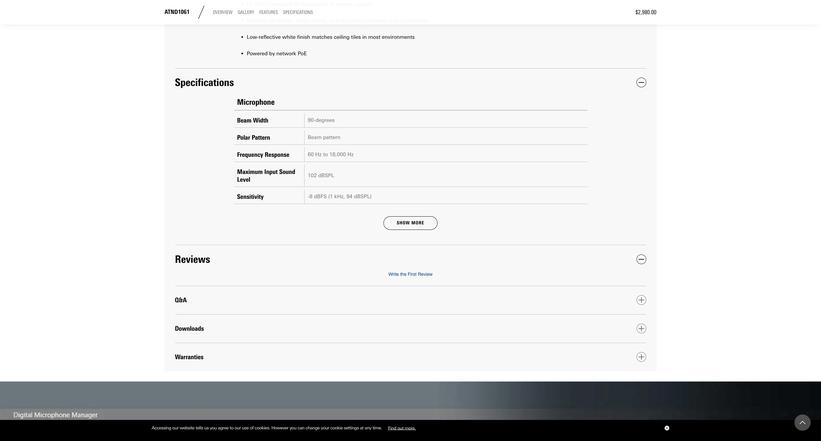 Task type: locate. For each thing, give the bounding box(es) containing it.
60
[[308, 152, 314, 158]]

overview
[[213, 9, 233, 15]]

features
[[259, 9, 278, 15]]

1 vertical spatial beam
[[308, 134, 322, 141]]

matches
[[312, 34, 332, 40]]

0 vertical spatial in
[[330, 1, 334, 7]]

find
[[388, 426, 396, 431]]

in
[[330, 1, 334, 7], [363, 34, 367, 40]]

divider line image
[[195, 6, 208, 19]]

and up environments
[[389, 17, 398, 24]]

2 plus image from the top
[[639, 326, 644, 332]]

0 horizontal spatial hz
[[315, 152, 322, 158]]

more.
[[405, 426, 416, 431]]

write the first review
[[389, 272, 433, 277]]

1 horizontal spatial beam
[[308, 134, 322, 141]]

to left the 18,000
[[323, 152, 328, 158]]

atnd1061
[[165, 9, 190, 16]]

hz right the 18,000
[[348, 152, 354, 158]]

1 horizontal spatial specifications
[[283, 9, 313, 15]]

1 vertical spatial plus image
[[639, 326, 644, 332]]

1 horizontal spatial hz
[[348, 152, 354, 158]]

cookie
[[330, 426, 343, 431]]

finish
[[297, 34, 310, 40]]

us
[[204, 426, 209, 431]]

specifications
[[283, 9, 313, 15], [175, 76, 234, 89]]

and right wiring,
[[330, 17, 339, 24]]

1 vertical spatial to
[[230, 426, 234, 431]]

1 plus image from the top
[[639, 298, 644, 303]]

white
[[282, 34, 296, 40]]

2 hz from the left
[[348, 152, 354, 158]]

our left use on the bottom
[[235, 426, 241, 431]]

beam
[[237, 117, 252, 124], [308, 134, 322, 141]]

1 horizontal spatial and
[[389, 17, 398, 24]]

compliant
[[269, 1, 293, 7]]

0 horizontal spatial beam
[[237, 117, 252, 124]]

more
[[412, 220, 424, 226]]

our
[[172, 426, 179, 431], [235, 426, 241, 431]]

$2,980.00
[[636, 9, 657, 16]]

102
[[308, 173, 317, 179]]

0 horizontal spatial in
[[330, 1, 334, 7]]

1 and from the left
[[330, 17, 339, 24]]

0 vertical spatial beam
[[237, 117, 252, 124]]

1 you from the left
[[210, 426, 217, 431]]

(1
[[328, 194, 333, 200]]

can
[[298, 426, 305, 431]]

spaces
[[356, 1, 372, 7]]

you left can
[[290, 426, 297, 431]]

cross image
[[665, 427, 668, 430]]

write
[[389, 272, 399, 277]]

network
[[277, 51, 296, 57]]

beam for beam width
[[237, 117, 252, 124]]

our left website at bottom left
[[172, 426, 179, 431]]

60 hz to 18,000 hz
[[308, 152, 354, 158]]

tiles
[[351, 34, 361, 40]]

94
[[347, 194, 353, 200]]

hz
[[315, 152, 322, 158], [348, 152, 354, 158]]

0 horizontal spatial specifications
[[175, 76, 234, 89]]

degrees
[[316, 117, 335, 123]]

1 hz from the left
[[315, 152, 322, 158]]

minus image
[[639, 257, 644, 263]]

0 vertical spatial plus image
[[639, 298, 644, 303]]

cookies.
[[255, 426, 270, 431]]

0 horizontal spatial our
[[172, 426, 179, 431]]

1 horizontal spatial our
[[235, 426, 241, 431]]

hz right 60
[[315, 152, 322, 158]]

2 vertical spatial plus image
[[639, 355, 644, 360]]

arrow up image
[[800, 420, 806, 426]]

dbspl
[[318, 173, 334, 179]]

1 horizontal spatial you
[[290, 426, 297, 431]]

-8 dbfs (1 khz, 94 dbspl)
[[308, 194, 372, 200]]

beam for beam pattern
[[308, 134, 322, 141]]

tells
[[196, 426, 203, 431]]

change
[[306, 426, 320, 431]]

plus image
[[639, 298, 644, 303], [639, 326, 644, 332], [639, 355, 644, 360]]

sound
[[279, 168, 295, 176]]

in right "tiles"
[[363, 34, 367, 40]]

low-reflective white finish matches ceiling tiles in most environments
[[247, 34, 415, 40]]

in left plenum
[[330, 1, 334, 7]]

beam left width
[[237, 117, 252, 124]]

of
[[250, 426, 254, 431]]

beam width
[[237, 117, 268, 124]]

0 horizontal spatial and
[[330, 17, 339, 24]]

find out more.
[[388, 426, 416, 431]]

at
[[360, 426, 364, 431]]

to right agree
[[230, 426, 234, 431]]

warranties
[[175, 354, 204, 361]]

most
[[368, 34, 381, 40]]

frequency
[[237, 151, 263, 159]]

90-
[[308, 117, 316, 123]]

polar
[[237, 134, 250, 141]]

0 vertical spatial to
[[323, 152, 328, 158]]

3 plus image from the top
[[639, 355, 644, 360]]

wiring,
[[312, 17, 328, 24]]

plus image for q&a
[[639, 298, 644, 303]]

microphone
[[237, 97, 275, 107]]

time.
[[373, 426, 382, 431]]

review
[[418, 272, 433, 277]]

find out more. link
[[383, 423, 421, 433]]

ul
[[247, 1, 254, 7]]

use
[[242, 426, 249, 431]]

accessing
[[152, 426, 171, 431]]

you right us
[[210, 426, 217, 431]]

includes tile bridge, safety wiring, and mounting hardware and accessories
[[247, 17, 428, 24]]

1 vertical spatial in
[[363, 34, 367, 40]]

0 horizontal spatial you
[[210, 426, 217, 431]]

to
[[323, 152, 328, 158], [230, 426, 234, 431]]

and
[[330, 17, 339, 24], [389, 17, 398, 24]]

beam left pattern
[[308, 134, 322, 141]]

plenum
[[336, 1, 354, 7]]

hardware
[[365, 17, 388, 24]]

tile
[[269, 17, 276, 24]]



Task type: vqa. For each thing, say whether or not it's contained in the screenshot.


Task type: describe. For each thing, give the bounding box(es) containing it.
-
[[308, 194, 310, 200]]

dbfs
[[314, 194, 327, 200]]

ul 2043 compliant for installation in plenum spaces
[[247, 1, 372, 7]]

1 horizontal spatial to
[[323, 152, 328, 158]]

any
[[365, 426, 372, 431]]

by
[[269, 51, 275, 57]]

18,000
[[329, 152, 346, 158]]

1 our from the left
[[172, 426, 179, 431]]

input
[[264, 168, 278, 176]]

q&a
[[175, 297, 187, 304]]

response
[[265, 151, 289, 159]]

settings
[[344, 426, 359, 431]]

ceiling
[[334, 34, 350, 40]]

show more button
[[384, 217, 438, 230]]

website
[[180, 426, 195, 431]]

includes
[[247, 17, 267, 24]]

1 vertical spatial specifications
[[175, 76, 234, 89]]

frequency response
[[237, 151, 289, 159]]

gallery
[[238, 9, 254, 15]]

your
[[321, 426, 329, 431]]

show more
[[397, 220, 424, 226]]

8
[[310, 194, 313, 200]]

write the first review link
[[389, 272, 433, 277]]

2043
[[255, 1, 267, 7]]

102 dbspl
[[308, 173, 334, 179]]

maximum
[[237, 168, 263, 176]]

2 and from the left
[[389, 17, 398, 24]]

plus image for warranties
[[639, 355, 644, 360]]

mounting
[[340, 17, 363, 24]]

downloads
[[175, 325, 204, 333]]

level
[[237, 176, 250, 184]]

poe
[[298, 51, 307, 57]]

maximum input sound level
[[237, 168, 295, 184]]

reflective
[[259, 34, 281, 40]]

90-degrees
[[308, 117, 335, 123]]

polar pattern
[[237, 134, 270, 141]]

pattern
[[323, 134, 341, 141]]

safety
[[296, 17, 310, 24]]

plus image for downloads
[[639, 326, 644, 332]]

installation
[[302, 1, 329, 7]]

0 horizontal spatial to
[[230, 426, 234, 431]]

environments
[[382, 34, 415, 40]]

dbspl)
[[354, 194, 372, 200]]

low-
[[247, 34, 259, 40]]

powered
[[247, 51, 268, 57]]

accessories
[[400, 17, 428, 24]]

show
[[397, 220, 410, 226]]

however
[[271, 426, 289, 431]]

2 you from the left
[[290, 426, 297, 431]]

beam pattern
[[308, 134, 341, 141]]

pattern
[[252, 134, 270, 141]]

the
[[400, 272, 407, 277]]

khz,
[[334, 194, 345, 200]]

agree
[[218, 426, 229, 431]]

reviews
[[175, 253, 210, 266]]

first
[[408, 272, 417, 277]]

accessing our website tells us you agree to our use of cookies. however you can change your cookie settings at any time.
[[152, 426, 383, 431]]

0 vertical spatial specifications
[[283, 9, 313, 15]]

2 our from the left
[[235, 426, 241, 431]]

width
[[253, 117, 268, 124]]

powered by network poe
[[247, 51, 307, 57]]

sensitivity
[[237, 193, 264, 201]]

out
[[397, 426, 404, 431]]

minus image
[[639, 80, 644, 86]]

1 horizontal spatial in
[[363, 34, 367, 40]]

bridge,
[[277, 17, 294, 24]]



